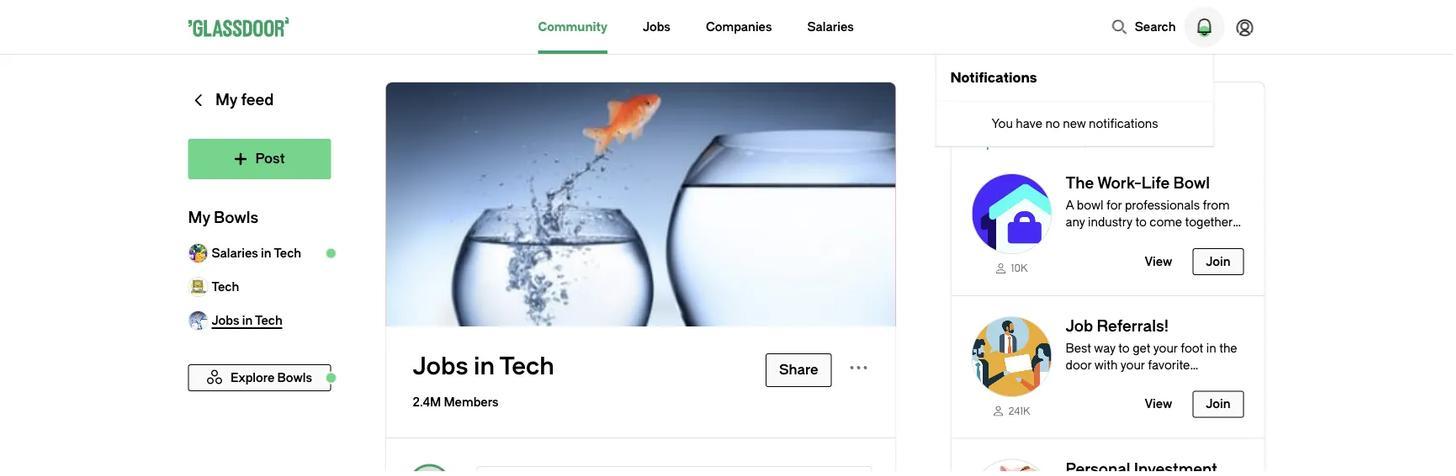 Task type: locate. For each thing, give the bounding box(es) containing it.
0 vertical spatial salaries
[[808, 20, 854, 34]]

explore all bowls
[[972, 136, 1071, 150]]

0 horizontal spatial my
[[188, 209, 210, 227]]

0 horizontal spatial bowls
[[214, 209, 259, 227]]

0 vertical spatial in
[[261, 246, 272, 260]]

life
[[1142, 175, 1170, 192]]

jobs in tech
[[413, 353, 555, 381]]

image for bowl image
[[972, 173, 1053, 254], [972, 316, 1053, 397]]

1 horizontal spatial salaries
[[808, 20, 854, 34]]

1 horizontal spatial my
[[215, 91, 238, 109]]

2 vertical spatial tech
[[500, 353, 555, 381]]

1 horizontal spatial jobs
[[643, 20, 671, 34]]

bowls™ for you
[[972, 103, 1118, 126]]

community link
[[538, 0, 608, 54]]

1 horizontal spatial bowls
[[1036, 136, 1071, 150]]

jobs up 2.4m
[[413, 353, 468, 381]]

bowl
[[1077, 198, 1104, 212]]

salaries inside "link"
[[212, 246, 258, 260]]

bowls™
[[972, 103, 1046, 126]]

referrals!
[[1097, 318, 1169, 335]]

0 vertical spatial tech
[[274, 246, 301, 260]]

10k link
[[972, 261, 1053, 275]]

0 vertical spatial image for bowl image
[[972, 173, 1053, 254]]

1 vertical spatial in
[[474, 353, 495, 381]]

happenings
[[1066, 249, 1131, 263]]

members
[[444, 395, 499, 409]]

community
[[538, 20, 608, 34]]

1 horizontal spatial for
[[1107, 198, 1122, 212]]

for up industry
[[1107, 198, 1122, 212]]

2 image for bowl image from the top
[[972, 316, 1053, 397]]

tech for salaries in tech
[[274, 246, 301, 260]]

salaries in tech
[[212, 246, 301, 260]]

1 vertical spatial jobs
[[413, 353, 468, 381]]

tech inside "link"
[[274, 246, 301, 260]]

in inside "link"
[[261, 246, 272, 260]]

of
[[1134, 249, 1146, 263]]

for left you on the top of page
[[1051, 103, 1078, 126]]

2.4m
[[413, 395, 441, 409]]

jobs for jobs
[[643, 20, 671, 34]]

1 vertical spatial for
[[1107, 198, 1122, 212]]

2.4m members
[[413, 395, 499, 409]]

tech link
[[188, 270, 331, 304]]

professionals
[[1125, 198, 1200, 212]]

the
[[1066, 175, 1095, 192]]

my bowls
[[188, 209, 259, 227]]

jobs for jobs in tech
[[413, 353, 468, 381]]

job referrals!
[[1066, 318, 1169, 335]]

and
[[1066, 232, 1087, 246]]

come
[[1150, 215, 1183, 229]]

life.
[[1181, 249, 1201, 263]]

image for bowl image for the work-life bowl
[[972, 173, 1053, 254]]

0 horizontal spatial tech
[[212, 280, 239, 294]]

bowls down the no
[[1036, 136, 1071, 150]]

0 vertical spatial bowls
[[1036, 136, 1071, 150]]

discuss
[[1090, 232, 1132, 246]]

0 horizontal spatial for
[[1051, 103, 1078, 126]]

work-
[[1098, 175, 1142, 192]]

my left the feed
[[215, 91, 238, 109]]

bowls up salaries in tech
[[214, 209, 259, 227]]

in up 'tech' link
[[261, 246, 272, 260]]

jobs left the companies
[[643, 20, 671, 34]]

jobs
[[643, 20, 671, 34], [413, 353, 468, 381]]

1 vertical spatial salaries
[[212, 246, 258, 260]]

my
[[215, 91, 238, 109], [188, 209, 210, 227]]

bowls
[[1036, 136, 1071, 150], [214, 209, 259, 227]]

1 horizontal spatial in
[[474, 353, 495, 381]]

2 horizontal spatial tech
[[500, 353, 555, 381]]

0 vertical spatial my
[[215, 91, 238, 109]]

my up salaries in tech "link"
[[188, 209, 210, 227]]

in up members
[[474, 353, 495, 381]]

image for bowl image up 241k link
[[972, 316, 1053, 397]]

tech
[[274, 246, 301, 260], [212, 280, 239, 294], [500, 353, 555, 381]]

0 horizontal spatial in
[[261, 246, 272, 260]]

salaries
[[808, 20, 854, 34], [212, 246, 258, 260]]

for
[[1051, 103, 1078, 126], [1107, 198, 1122, 212]]

1 horizontal spatial tech
[[274, 246, 301, 260]]

to-
[[1181, 232, 1199, 246]]

notifications
[[1089, 117, 1159, 130]]

feed
[[241, 91, 274, 109]]

from
[[1203, 198, 1230, 212]]

notifications
[[951, 70, 1038, 85]]

my feed link
[[188, 82, 331, 139]]

0 vertical spatial for
[[1051, 103, 1078, 126]]

1 image for bowl image from the top
[[972, 173, 1053, 254]]

0 horizontal spatial jobs
[[413, 353, 468, 381]]

all
[[1018, 136, 1033, 150]]

in for jobs
[[474, 353, 495, 381]]

0 horizontal spatial salaries
[[212, 246, 258, 260]]

in
[[261, 246, 272, 260], [474, 353, 495, 381]]

0 vertical spatial jobs
[[643, 20, 671, 34]]

salaries link
[[808, 0, 854, 54]]

toogle identity image
[[410, 465, 450, 472]]

explore
[[972, 136, 1016, 150]]

image for bowl image up 10k link
[[972, 173, 1053, 254]]

1 vertical spatial image for bowl image
[[972, 316, 1053, 397]]

1 vertical spatial my
[[188, 209, 210, 227]]



Task type: vqa. For each thing, say whether or not it's contained in the screenshot.
Salaries related to Salaries in Tech
yes



Task type: describe. For each thing, give the bounding box(es) containing it.
241k
[[1009, 405, 1031, 417]]

job
[[1066, 318, 1094, 335]]

companies
[[706, 20, 772, 34]]

companies link
[[706, 0, 772, 54]]

to
[[1136, 215, 1147, 229]]

you
[[992, 117, 1013, 130]]

together
[[1186, 215, 1233, 229]]

10k
[[1011, 262, 1028, 274]]

tech for jobs in tech
[[500, 353, 555, 381]]

any
[[1066, 215, 1086, 229]]

in for salaries
[[261, 246, 272, 260]]

day-
[[1156, 232, 1182, 246]]

industry
[[1088, 215, 1133, 229]]

the
[[1135, 232, 1153, 246]]

my feed
[[215, 91, 274, 109]]

search button
[[1103, 10, 1185, 44]]

explore all bowls link
[[972, 133, 1265, 153]]

no
[[1046, 117, 1060, 130]]

my for my feed
[[215, 91, 238, 109]]

jobs link
[[643, 0, 671, 54]]

for inside the work-life bowl a bowl for professionals from any industry to come together and discuss the day-to-day happenings of work-life.
[[1107, 198, 1122, 212]]

a
[[1066, 198, 1074, 212]]

new
[[1063, 117, 1086, 130]]

have
[[1016, 117, 1043, 130]]

my for my bowls
[[188, 209, 210, 227]]

work-
[[1148, 249, 1181, 263]]

241k link
[[972, 404, 1053, 418]]

salaries for salaries in tech
[[212, 246, 258, 260]]

salaries for salaries
[[808, 20, 854, 34]]

the work-life bowl a bowl for professionals from any industry to come together and discuss the day-to-day happenings of work-life.
[[1066, 175, 1233, 263]]

1 vertical spatial bowls
[[214, 209, 259, 227]]

salaries in tech link
[[188, 237, 331, 270]]

bowl
[[1174, 175, 1210, 192]]

1 vertical spatial tech
[[212, 280, 239, 294]]

you have no new notifications
[[992, 117, 1159, 130]]

you
[[1082, 103, 1118, 126]]

day
[[1199, 232, 1218, 246]]

search
[[1135, 20, 1176, 34]]

image for bowl image for job referrals!
[[972, 316, 1053, 397]]



